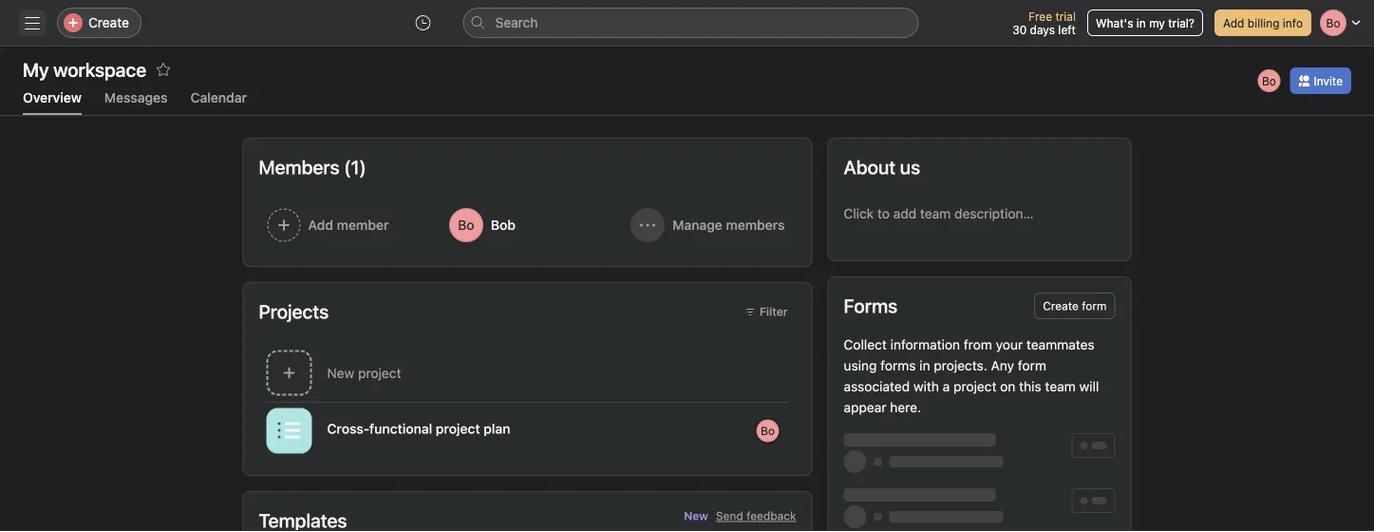 Task type: locate. For each thing, give the bounding box(es) containing it.
1 vertical spatial new
[[684, 509, 709, 522]]

trial
[[1056, 9, 1076, 23]]

your
[[996, 337, 1023, 352]]

1 horizontal spatial create
[[1043, 299, 1079, 313]]

new
[[327, 365, 355, 381], [684, 509, 709, 522]]

create button
[[57, 8, 141, 38]]

list image
[[278, 419, 301, 442]]

bo left invite button
[[1262, 74, 1277, 87]]

my workspace
[[23, 58, 146, 80]]

this
[[1019, 379, 1042, 394]]

form up teammates
[[1082, 299, 1107, 313]]

forms
[[844, 294, 898, 317]]

0 vertical spatial new
[[327, 365, 355, 381]]

bo up "feedback"
[[761, 424, 775, 437]]

0 horizontal spatial form
[[1018, 358, 1047, 373]]

0 horizontal spatial new
[[327, 365, 355, 381]]

create for create
[[88, 15, 129, 30]]

create up my workspace
[[88, 15, 129, 30]]

project inside collect information from your teammates using forms in projects. any form associated with a project on this team will appear here.
[[954, 379, 997, 394]]

feedback
[[747, 509, 797, 522]]

in
[[1137, 16, 1146, 29], [920, 358, 931, 373]]

free trial 30 days left
[[1013, 9, 1076, 36]]

form
[[1082, 299, 1107, 313], [1018, 358, 1047, 373]]

manage members button
[[622, 199, 797, 251]]

add billing info
[[1223, 16, 1303, 29]]

1 horizontal spatial in
[[1137, 16, 1146, 29]]

members (1)
[[259, 156, 366, 178]]

project up functional
[[358, 365, 401, 381]]

using
[[844, 358, 877, 373]]

in left my
[[1137, 16, 1146, 29]]

2 horizontal spatial project
[[954, 379, 997, 394]]

project down projects.
[[954, 379, 997, 394]]

overview button
[[23, 90, 82, 115]]

calendar button
[[190, 90, 247, 115]]

0 horizontal spatial create
[[88, 15, 129, 30]]

1 horizontal spatial new
[[684, 509, 709, 522]]

1 vertical spatial bo
[[761, 424, 775, 437]]

plan
[[484, 421, 511, 436]]

collect
[[844, 337, 887, 352]]

any
[[991, 358, 1015, 373]]

0 vertical spatial form
[[1082, 299, 1107, 313]]

add member button
[[259, 199, 433, 251]]

1 vertical spatial in
[[920, 358, 931, 373]]

from
[[964, 337, 993, 352]]

create for create form
[[1043, 299, 1079, 313]]

create
[[88, 15, 129, 30], [1043, 299, 1079, 313]]

0 vertical spatial create
[[88, 15, 129, 30]]

send feedback link
[[716, 507, 797, 524]]

1 horizontal spatial form
[[1082, 299, 1107, 313]]

new for new project
[[327, 365, 355, 381]]

trial?
[[1169, 16, 1195, 29]]

overview
[[23, 90, 82, 105]]

1 vertical spatial form
[[1018, 358, 1047, 373]]

filter button
[[736, 298, 797, 325]]

create up teammates
[[1043, 299, 1079, 313]]

project left plan
[[436, 421, 480, 436]]

send
[[716, 509, 744, 522]]

bo
[[1262, 74, 1277, 87], [761, 424, 775, 437]]

search
[[495, 15, 538, 30]]

1 vertical spatial create
[[1043, 299, 1079, 313]]

add member
[[308, 217, 389, 233]]

new left send
[[684, 509, 709, 522]]

create inside create dropdown button
[[88, 15, 129, 30]]

bob button
[[441, 199, 615, 251]]

0 horizontal spatial project
[[358, 365, 401, 381]]

left
[[1059, 23, 1076, 36]]

0 vertical spatial in
[[1137, 16, 1146, 29]]

add billing info button
[[1215, 9, 1312, 36]]

bob
[[491, 217, 516, 233]]

my
[[1150, 16, 1165, 29]]

info
[[1283, 16, 1303, 29]]

projects
[[259, 300, 329, 322]]

add to starred image
[[156, 62, 171, 77]]

0 horizontal spatial in
[[920, 358, 931, 373]]

teammates
[[1027, 337, 1095, 352]]

associated
[[844, 379, 910, 394]]

new send feedback
[[684, 509, 797, 522]]

create inside 'create form' button
[[1043, 299, 1079, 313]]

days
[[1030, 23, 1055, 36]]

create form
[[1043, 299, 1107, 313]]

project
[[358, 365, 401, 381], [954, 379, 997, 394], [436, 421, 480, 436]]

form inside button
[[1082, 299, 1107, 313]]

1 horizontal spatial project
[[436, 421, 480, 436]]

form up 'this'
[[1018, 358, 1047, 373]]

in down information
[[920, 358, 931, 373]]

1 horizontal spatial bo
[[1262, 74, 1277, 87]]

new up cross-
[[327, 365, 355, 381]]



Task type: vqa. For each thing, say whether or not it's contained in the screenshot.
bottom in
yes



Task type: describe. For each thing, give the bounding box(es) containing it.
search list box
[[463, 8, 919, 38]]

about us
[[844, 156, 921, 178]]

what's
[[1096, 16, 1134, 29]]

appear
[[844, 399, 887, 415]]

0 horizontal spatial bo
[[761, 424, 775, 437]]

search button
[[463, 8, 919, 38]]

with
[[914, 379, 939, 394]]

new project
[[327, 365, 401, 381]]

invite button
[[1290, 67, 1352, 94]]

a
[[943, 379, 950, 394]]

billing
[[1248, 16, 1280, 29]]

new for new send feedback
[[684, 509, 709, 522]]

forms
[[881, 358, 916, 373]]

expand sidebar image
[[25, 15, 40, 30]]

free
[[1029, 9, 1053, 23]]

in inside button
[[1137, 16, 1146, 29]]

here.
[[890, 399, 921, 415]]

in inside collect information from your teammates using forms in projects. any form associated with a project on this team will appear here.
[[920, 358, 931, 373]]

30
[[1013, 23, 1027, 36]]

calendar
[[190, 90, 247, 105]]

create form button
[[1035, 293, 1116, 319]]

cross-functional project plan
[[327, 421, 511, 436]]

what's in my trial? button
[[1088, 9, 1204, 36]]

history image
[[416, 15, 431, 30]]

cross-
[[327, 421, 370, 436]]

collect information from your teammates using forms in projects. any form associated with a project on this team will appear here.
[[844, 337, 1099, 415]]

messages button
[[104, 90, 168, 115]]

filter
[[760, 305, 788, 318]]

add
[[1223, 16, 1245, 29]]

functional
[[370, 421, 432, 436]]

form inside collect information from your teammates using forms in projects. any form associated with a project on this team will appear here.
[[1018, 358, 1047, 373]]

will
[[1080, 379, 1099, 394]]

on
[[1001, 379, 1016, 394]]

invite
[[1314, 74, 1343, 87]]

information
[[891, 337, 960, 352]]

what's in my trial?
[[1096, 16, 1195, 29]]

messages
[[104, 90, 168, 105]]

manage members
[[673, 217, 785, 233]]

0 vertical spatial bo
[[1262, 74, 1277, 87]]

projects.
[[934, 358, 988, 373]]

team
[[1045, 379, 1076, 394]]



